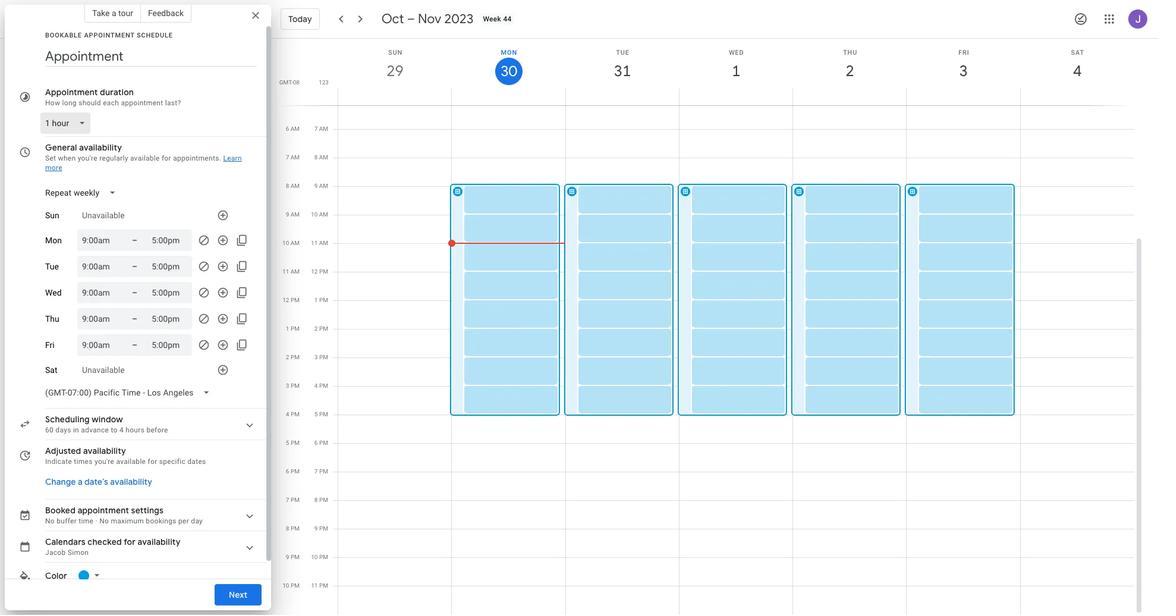 Task type: vqa. For each thing, say whether or not it's contained in the screenshot.


Task type: describe. For each thing, give the bounding box(es) containing it.
3 column header
[[907, 39, 1021, 105]]

appointment
[[84, 32, 135, 39]]

feedback button
[[141, 4, 192, 23]]

29 column header
[[338, 39, 452, 105]]

week 44
[[483, 15, 512, 23]]

2 vertical spatial 2
[[286, 354, 289, 361]]

0 vertical spatial 9 pm
[[315, 525, 328, 532]]

for inside calendars checked for availability jacob simon
[[124, 537, 136, 547]]

End time on Tuesdays text field
[[152, 259, 188, 274]]

today
[[289, 14, 312, 24]]

in
[[73, 426, 79, 434]]

44
[[504, 15, 512, 23]]

tuesday, october 31 element
[[609, 58, 637, 85]]

a for change
[[78, 477, 83, 487]]

advance
[[81, 426, 109, 434]]

learn
[[223, 154, 242, 162]]

calendars
[[45, 537, 86, 547]]

thu 2
[[844, 49, 858, 81]]

how
[[45, 99, 60, 107]]

set when you're regularly available for appointments.
[[45, 154, 221, 162]]

·
[[95, 517, 98, 525]]

adjusted availability indicate times you're available for specific dates
[[45, 446, 206, 466]]

0 horizontal spatial 1
[[286, 325, 289, 332]]

1 horizontal spatial 2 pm
[[315, 325, 328, 332]]

0 vertical spatial 3 pm
[[315, 354, 328, 361]]

30
[[500, 62, 517, 81]]

0 horizontal spatial 2 pm
[[286, 354, 300, 361]]

oct – nov 2023
[[382, 11, 474, 27]]

oct
[[382, 11, 404, 27]]

End time on Mondays text field
[[152, 233, 188, 247]]

11 pm
[[311, 582, 328, 589]]

adjusted
[[45, 446, 81, 456]]

– for wed
[[132, 288, 138, 297]]

booked
[[45, 505, 76, 516]]

1 horizontal spatial 8 pm
[[315, 497, 328, 503]]

0 horizontal spatial 10 pm
[[283, 582, 300, 589]]

today button
[[281, 5, 320, 33]]

tue 31
[[614, 49, 631, 81]]

0 vertical spatial 11
[[311, 240, 318, 246]]

take a tour
[[92, 8, 133, 18]]

sun for sun 29
[[389, 49, 403, 57]]

2 vertical spatial 6
[[286, 468, 289, 475]]

0 horizontal spatial 10 am
[[283, 240, 300, 246]]

maximum
[[111, 517, 144, 525]]

0 horizontal spatial 9 am
[[286, 211, 300, 218]]

fri 3
[[959, 49, 970, 81]]

date's
[[85, 477, 108, 487]]

0 horizontal spatial 5
[[286, 440, 289, 446]]

to
[[111, 426, 118, 434]]

– for fri
[[132, 340, 138, 350]]

schedule
[[137, 32, 173, 39]]

08
[[293, 79, 300, 86]]

1 horizontal spatial 5 pm
[[315, 411, 328, 418]]

window
[[92, 414, 123, 425]]

0 vertical spatial 6
[[286, 126, 289, 132]]

60
[[45, 426, 54, 434]]

fri for fri 3
[[959, 49, 970, 57]]

week
[[483, 15, 502, 23]]

bookings
[[146, 517, 177, 525]]

1 horizontal spatial 12 pm
[[311, 268, 328, 275]]

specific
[[159, 458, 186, 466]]

general
[[45, 142, 77, 153]]

0 vertical spatial 10 pm
[[311, 554, 328, 560]]

– for mon
[[132, 236, 138, 245]]

123
[[319, 79, 329, 86]]

0 horizontal spatial 7 am
[[286, 154, 300, 161]]

availability inside adjusted availability indicate times you're available for specific dates
[[83, 446, 126, 456]]

31
[[614, 61, 631, 81]]

unavailable for sun
[[82, 211, 125, 220]]

take
[[92, 8, 110, 18]]

saturday, november 4 element
[[1065, 58, 1092, 85]]

1 vertical spatial 2
[[315, 325, 318, 332]]

31 column header
[[566, 39, 680, 105]]

0 vertical spatial 11 am
[[311, 240, 328, 246]]

calendars checked for availability jacob simon
[[45, 537, 181, 557]]

– for thu
[[132, 314, 138, 324]]

1 horizontal spatial 6 pm
[[315, 440, 328, 446]]

0 vertical spatial available
[[130, 154, 160, 162]]

Start time on Fridays text field
[[82, 338, 118, 352]]

sat 4
[[1072, 49, 1085, 81]]

scheduling
[[45, 414, 90, 425]]

should
[[79, 99, 101, 107]]

you're inside adjusted availability indicate times you're available for specific dates
[[95, 458, 114, 466]]

0 horizontal spatial 7 pm
[[286, 497, 300, 503]]

0 horizontal spatial 3
[[286, 383, 289, 389]]

End time on Fridays text field
[[152, 338, 188, 352]]

learn more
[[45, 154, 242, 172]]

0 vertical spatial 8 am
[[315, 154, 328, 161]]

scheduling window 60 days in advance to 4 hours before
[[45, 414, 168, 434]]

wed for wed
[[45, 288, 62, 297]]

1 no from the left
[[45, 517, 55, 525]]

duration
[[100, 87, 134, 98]]

unavailable for sat
[[82, 365, 125, 375]]

2023
[[445, 11, 474, 27]]

appointment inside the booked appointment settings no buffer time · no maximum bookings per day
[[78, 505, 129, 516]]

wednesday, november 1 element
[[723, 58, 751, 85]]

Start time on Tuesdays text field
[[82, 259, 118, 274]]

availability inside calendars checked for availability jacob simon
[[138, 537, 181, 547]]

long
[[62, 99, 77, 107]]

0 vertical spatial 7 am
[[315, 126, 328, 132]]

mon 30
[[500, 49, 518, 81]]

1 vertical spatial 11
[[283, 268, 289, 275]]

each
[[103, 99, 119, 107]]

day
[[191, 517, 203, 525]]

30 column header
[[452, 39, 566, 105]]

take a tour button
[[84, 4, 141, 23]]

settings
[[131, 505, 164, 516]]

nov
[[418, 11, 442, 27]]

0 horizontal spatial 9 pm
[[286, 554, 300, 560]]

1 vertical spatial 5 pm
[[286, 440, 300, 446]]

last?
[[165, 99, 181, 107]]

wed 1
[[729, 49, 745, 81]]

appointments.
[[173, 154, 221, 162]]

bookable
[[45, 32, 82, 39]]

simon
[[68, 549, 89, 557]]

for inside adjusted availability indicate times you're available for specific dates
[[148, 458, 157, 466]]

gmt-08
[[279, 79, 300, 86]]

set
[[45, 154, 56, 162]]

gmt-
[[279, 79, 293, 86]]

mon for mon 30
[[501, 49, 518, 57]]

checked
[[88, 537, 122, 547]]



Task type: locate. For each thing, give the bounding box(es) containing it.
appointment up ·
[[78, 505, 129, 516]]

0 horizontal spatial 11 am
[[283, 268, 300, 275]]

2
[[846, 61, 854, 81], [315, 325, 318, 332], [286, 354, 289, 361]]

hours
[[126, 426, 145, 434]]

pm
[[319, 268, 328, 275], [291, 297, 300, 303], [319, 297, 328, 303], [291, 325, 300, 332], [319, 325, 328, 332], [291, 354, 300, 361], [319, 354, 328, 361], [291, 383, 300, 389], [319, 383, 328, 389], [291, 411, 300, 418], [319, 411, 328, 418], [291, 440, 300, 446], [319, 440, 328, 446], [291, 468, 300, 475], [319, 468, 328, 475], [291, 497, 300, 503], [319, 497, 328, 503], [291, 525, 300, 532], [319, 525, 328, 532], [291, 554, 300, 560], [319, 554, 328, 560], [291, 582, 300, 589], [319, 582, 328, 589]]

– right start time on fridays text field
[[132, 340, 138, 350]]

1 horizontal spatial 7 am
[[315, 126, 328, 132]]

1 vertical spatial 2 pm
[[286, 354, 300, 361]]

appointment
[[45, 87, 98, 98]]

0 vertical spatial 4 pm
[[315, 383, 328, 389]]

– right oct
[[407, 11, 415, 27]]

10 pm up 11 pm
[[311, 554, 328, 560]]

1 vertical spatial 7 am
[[286, 154, 300, 161]]

– right start time on mondays "text field"
[[132, 236, 138, 245]]

0 horizontal spatial 8 pm
[[286, 525, 300, 532]]

0 vertical spatial thu
[[844, 49, 858, 57]]

0 vertical spatial unavailable
[[82, 211, 125, 220]]

a for take
[[112, 8, 116, 18]]

for left the appointments.
[[162, 154, 171, 162]]

times
[[74, 458, 93, 466]]

grid containing 29
[[276, 39, 1145, 615]]

–
[[407, 11, 415, 27], [132, 236, 138, 245], [132, 262, 138, 271], [132, 288, 138, 297], [132, 314, 138, 324], [132, 340, 138, 350]]

next
[[229, 590, 247, 600]]

available down hours
[[116, 458, 146, 466]]

0 vertical spatial 6 pm
[[315, 440, 328, 446]]

availability down adjusted availability indicate times you're available for specific dates
[[110, 477, 152, 487]]

before
[[147, 426, 168, 434]]

booked appointment settings no buffer time · no maximum bookings per day
[[45, 505, 203, 525]]

1 horizontal spatial 10 pm
[[311, 554, 328, 560]]

sunday, october 29 element
[[382, 58, 409, 85]]

availability inside change a date's availability button
[[110, 477, 152, 487]]

wed left start time on wednesdays text field
[[45, 288, 62, 297]]

dates
[[188, 458, 206, 466]]

no right ·
[[99, 517, 109, 525]]

1 horizontal spatial 11 am
[[311, 240, 328, 246]]

sun for sun
[[45, 211, 59, 220]]

more
[[45, 164, 62, 172]]

1 inside wed 1
[[732, 61, 740, 81]]

per
[[178, 517, 189, 525]]

1 vertical spatial unavailable
[[82, 365, 125, 375]]

1 horizontal spatial fri
[[959, 49, 970, 57]]

0 vertical spatial 10 am
[[311, 211, 328, 218]]

fri for fri
[[45, 340, 55, 350]]

fri left start time on fridays text field
[[45, 340, 55, 350]]

sun 29
[[386, 49, 403, 81]]

bookable appointment schedule
[[45, 32, 173, 39]]

2 vertical spatial for
[[124, 537, 136, 547]]

2 vertical spatial 1
[[286, 325, 289, 332]]

wed for wed 1
[[729, 49, 745, 57]]

6
[[286, 126, 289, 132], [315, 440, 318, 446], [286, 468, 289, 475]]

11
[[311, 240, 318, 246], [283, 268, 289, 275], [311, 582, 318, 589]]

tue inside tue 31
[[617, 49, 630, 57]]

0 vertical spatial 1
[[732, 61, 740, 81]]

appointment
[[121, 99, 163, 107], [78, 505, 129, 516]]

for down the maximum
[[124, 537, 136, 547]]

unavailable up start time on mondays "text field"
[[82, 211, 125, 220]]

– left end time on wednesdays text field
[[132, 288, 138, 297]]

Start time on Mondays text field
[[82, 233, 118, 247]]

1 vertical spatial 1
[[315, 297, 318, 303]]

appointment inside "appointment duration how long should each appointment last?"
[[121, 99, 163, 107]]

next button
[[215, 581, 262, 609]]

0 vertical spatial mon
[[501, 49, 518, 57]]

unavailable
[[82, 211, 125, 220], [82, 365, 125, 375]]

0 horizontal spatial sun
[[45, 211, 59, 220]]

no
[[45, 517, 55, 525], [99, 517, 109, 525]]

0 horizontal spatial 3 pm
[[286, 383, 300, 389]]

available
[[130, 154, 160, 162], [116, 458, 146, 466]]

for
[[162, 154, 171, 162], [148, 458, 157, 466], [124, 537, 136, 547]]

1 vertical spatial fri
[[45, 340, 55, 350]]

10 pm left 11 pm
[[283, 582, 300, 589]]

0 horizontal spatial 4 pm
[[286, 411, 300, 418]]

1 horizontal spatial 1
[[315, 297, 318, 303]]

0 vertical spatial 9 am
[[315, 183, 328, 189]]

you're down general availability
[[78, 154, 98, 162]]

color
[[45, 571, 67, 581]]

available inside adjusted availability indicate times you're available for specific dates
[[116, 458, 146, 466]]

a left 'date's'
[[78, 477, 83, 487]]

1 horizontal spatial wed
[[729, 49, 745, 57]]

0 horizontal spatial wed
[[45, 288, 62, 297]]

2 inside thu 2
[[846, 61, 854, 81]]

thu up thursday, november 2 element at the top right
[[844, 49, 858, 57]]

time
[[79, 517, 94, 525]]

mon up monday, october 30, today "element"
[[501, 49, 518, 57]]

tue up "31" on the top
[[617, 49, 630, 57]]

when
[[58, 154, 76, 162]]

0 vertical spatial fri
[[959, 49, 970, 57]]

– for tue
[[132, 262, 138, 271]]

thursday, november 2 element
[[837, 58, 864, 85]]

4 column header
[[1021, 39, 1135, 105]]

thu for thu
[[45, 314, 59, 324]]

7 am
[[315, 126, 328, 132], [286, 154, 300, 161]]

Start time on Thursdays text field
[[82, 312, 118, 326]]

regularly
[[99, 154, 128, 162]]

mon inside mon 30
[[501, 49, 518, 57]]

availability down to
[[83, 446, 126, 456]]

0 horizontal spatial fri
[[45, 340, 55, 350]]

1 vertical spatial thu
[[45, 314, 59, 324]]

tue left the start time on tuesdays text box
[[45, 262, 59, 271]]

0 horizontal spatial mon
[[45, 236, 62, 245]]

4 pm
[[315, 383, 328, 389], [286, 411, 300, 418]]

1 horizontal spatial 8 am
[[315, 154, 328, 161]]

sat inside 4 column header
[[1072, 49, 1085, 57]]

Add title text field
[[45, 48, 257, 65]]

1 vertical spatial 7 pm
[[286, 497, 300, 503]]

Start time on Wednesdays text field
[[82, 286, 118, 300]]

feedback
[[148, 8, 184, 18]]

0 vertical spatial you're
[[78, 154, 98, 162]]

mon
[[501, 49, 518, 57], [45, 236, 62, 245]]

thu left start time on thursdays text box
[[45, 314, 59, 324]]

wed
[[729, 49, 745, 57], [45, 288, 62, 297]]

1 vertical spatial a
[[78, 477, 83, 487]]

0 vertical spatial sun
[[389, 49, 403, 57]]

1 vertical spatial 1 pm
[[286, 325, 300, 332]]

grid
[[276, 39, 1145, 615]]

10 am
[[311, 211, 328, 218], [283, 240, 300, 246]]

mon for mon
[[45, 236, 62, 245]]

wed up wednesday, november 1 "element" on the top right of page
[[729, 49, 745, 57]]

0 vertical spatial 12 pm
[[311, 268, 328, 275]]

12 pm
[[311, 268, 328, 275], [283, 297, 300, 303]]

1 horizontal spatial tue
[[617, 49, 630, 57]]

for left specific
[[148, 458, 157, 466]]

2 vertical spatial 11
[[311, 582, 318, 589]]

1 horizontal spatial 3 pm
[[315, 354, 328, 361]]

1 vertical spatial 10 pm
[[283, 582, 300, 589]]

wed inside 1 column header
[[729, 49, 745, 57]]

4 inside sat 4
[[1073, 61, 1082, 81]]

tour
[[118, 8, 133, 18]]

sat
[[1072, 49, 1085, 57], [45, 365, 57, 375]]

tue for tue
[[45, 262, 59, 271]]

sat up saturday, november 4 element
[[1072, 49, 1085, 57]]

availability down bookings
[[138, 537, 181, 547]]

7 am right 6 am
[[315, 126, 328, 132]]

mon left start time on mondays "text field"
[[45, 236, 62, 245]]

29
[[386, 61, 403, 81]]

appointment down the 'duration'
[[121, 99, 163, 107]]

1 vertical spatial 5
[[286, 440, 289, 446]]

1 vertical spatial 11 am
[[283, 268, 300, 275]]

2 column header
[[793, 39, 908, 105]]

1 vertical spatial available
[[116, 458, 146, 466]]

0 vertical spatial appointment
[[121, 99, 163, 107]]

0 vertical spatial 3
[[959, 61, 968, 81]]

tue
[[617, 49, 630, 57], [45, 262, 59, 271]]

1 pm
[[315, 297, 328, 303], [286, 325, 300, 332]]

0 vertical spatial 5
[[315, 411, 318, 418]]

sun up 29
[[389, 49, 403, 57]]

1 vertical spatial 8 pm
[[286, 525, 300, 532]]

monday, october 30, today element
[[496, 58, 523, 85]]

7 am down 6 am
[[286, 154, 300, 161]]

– left end time on thursdays text box
[[132, 314, 138, 324]]

0 vertical spatial 8 pm
[[315, 497, 328, 503]]

9 am
[[315, 183, 328, 189], [286, 211, 300, 218]]

2 vertical spatial 3
[[286, 383, 289, 389]]

1 horizontal spatial for
[[148, 458, 157, 466]]

1 vertical spatial 8 am
[[286, 183, 300, 189]]

thu inside 2 column header
[[844, 49, 858, 57]]

1 vertical spatial 4 pm
[[286, 411, 300, 418]]

10
[[311, 211, 318, 218], [283, 240, 289, 246], [311, 554, 318, 560], [283, 582, 289, 589]]

– right the start time on tuesdays text box
[[132, 262, 138, 271]]

0 horizontal spatial 1 pm
[[286, 325, 300, 332]]

a left tour
[[112, 8, 116, 18]]

1 vertical spatial 12
[[283, 297, 289, 303]]

sun inside sun 29
[[389, 49, 403, 57]]

days
[[56, 426, 71, 434]]

0 horizontal spatial 6 pm
[[286, 468, 300, 475]]

thu for thu 2
[[844, 49, 858, 57]]

2 no from the left
[[99, 517, 109, 525]]

0 horizontal spatial no
[[45, 517, 55, 525]]

1 column header
[[679, 39, 794, 105]]

1 vertical spatial mon
[[45, 236, 62, 245]]

appointment duration how long should each appointment last?
[[45, 87, 181, 107]]

0 horizontal spatial a
[[78, 477, 83, 487]]

End time on Thursdays text field
[[152, 312, 188, 326]]

1 vertical spatial 3 pm
[[286, 383, 300, 389]]

availability up the regularly
[[79, 142, 122, 153]]

2 horizontal spatial 3
[[959, 61, 968, 81]]

indicate
[[45, 458, 72, 466]]

learn more link
[[45, 154, 242, 172]]

1 vertical spatial 6 pm
[[286, 468, 300, 475]]

0 horizontal spatial 8 am
[[286, 183, 300, 189]]

buffer
[[57, 517, 77, 525]]

1 horizontal spatial 3
[[315, 354, 318, 361]]

fri up friday, november 3 element
[[959, 49, 970, 57]]

1 horizontal spatial sun
[[389, 49, 403, 57]]

2 horizontal spatial 1
[[732, 61, 740, 81]]

change
[[45, 477, 76, 487]]

1 vertical spatial 9 am
[[286, 211, 300, 218]]

0 vertical spatial for
[[162, 154, 171, 162]]

sat for sat
[[45, 365, 57, 375]]

1 horizontal spatial no
[[99, 517, 109, 525]]

you're up change a date's availability button
[[95, 458, 114, 466]]

None field
[[40, 112, 95, 134], [40, 182, 126, 203], [40, 382, 220, 403], [40, 112, 95, 134], [40, 182, 126, 203], [40, 382, 220, 403]]

3 inside fri 3
[[959, 61, 968, 81]]

fri inside 3 column header
[[959, 49, 970, 57]]

unavailable down start time on fridays text field
[[82, 365, 125, 375]]

availability
[[79, 142, 122, 153], [83, 446, 126, 456], [110, 477, 152, 487], [138, 537, 181, 547]]

friday, november 3 element
[[951, 58, 978, 85]]

0 horizontal spatial 12 pm
[[283, 297, 300, 303]]

sat for sat 4
[[1072, 49, 1085, 57]]

2 pm
[[315, 325, 328, 332], [286, 354, 300, 361]]

2 horizontal spatial for
[[162, 154, 171, 162]]

1 horizontal spatial mon
[[501, 49, 518, 57]]

tue for tue 31
[[617, 49, 630, 57]]

1 vertical spatial 6
[[315, 440, 318, 446]]

available right the regularly
[[130, 154, 160, 162]]

0 vertical spatial 7 pm
[[315, 468, 328, 475]]

sun down more
[[45, 211, 59, 220]]

0 horizontal spatial tue
[[45, 262, 59, 271]]

no down booked
[[45, 517, 55, 525]]

0 horizontal spatial 12
[[283, 297, 289, 303]]

End time on Wednesdays text field
[[152, 286, 188, 300]]

4 inside the "scheduling window 60 days in advance to 4 hours before"
[[120, 426, 124, 434]]

3
[[959, 61, 968, 81], [315, 354, 318, 361], [286, 383, 289, 389]]

0 horizontal spatial thu
[[45, 314, 59, 324]]

4
[[1073, 61, 1082, 81], [315, 383, 318, 389], [286, 411, 289, 418], [120, 426, 124, 434]]

general availability
[[45, 142, 122, 153]]

0 horizontal spatial 2
[[286, 354, 289, 361]]

2 unavailable from the top
[[82, 365, 125, 375]]

1 horizontal spatial 1 pm
[[315, 297, 328, 303]]

thu
[[844, 49, 858, 57], [45, 314, 59, 324]]

sat up scheduling
[[45, 365, 57, 375]]

jacob
[[45, 549, 66, 557]]

1 horizontal spatial 9 am
[[315, 183, 328, 189]]

6 am
[[286, 126, 300, 132]]

1 vertical spatial 3
[[315, 354, 318, 361]]

5
[[315, 411, 318, 418], [286, 440, 289, 446]]

1 vertical spatial wed
[[45, 288, 62, 297]]

change a date's availability
[[45, 477, 152, 487]]

1 vertical spatial you're
[[95, 458, 114, 466]]

8
[[315, 154, 318, 161], [286, 183, 289, 189], [315, 497, 318, 503], [286, 525, 289, 532]]

1 unavailable from the top
[[82, 211, 125, 220]]

6 pm
[[315, 440, 328, 446], [286, 468, 300, 475]]

1 vertical spatial 9 pm
[[286, 554, 300, 560]]

change a date's availability button
[[40, 471, 157, 493]]

10 pm
[[311, 554, 328, 560], [283, 582, 300, 589]]

0 vertical spatial 12
[[311, 268, 318, 275]]



